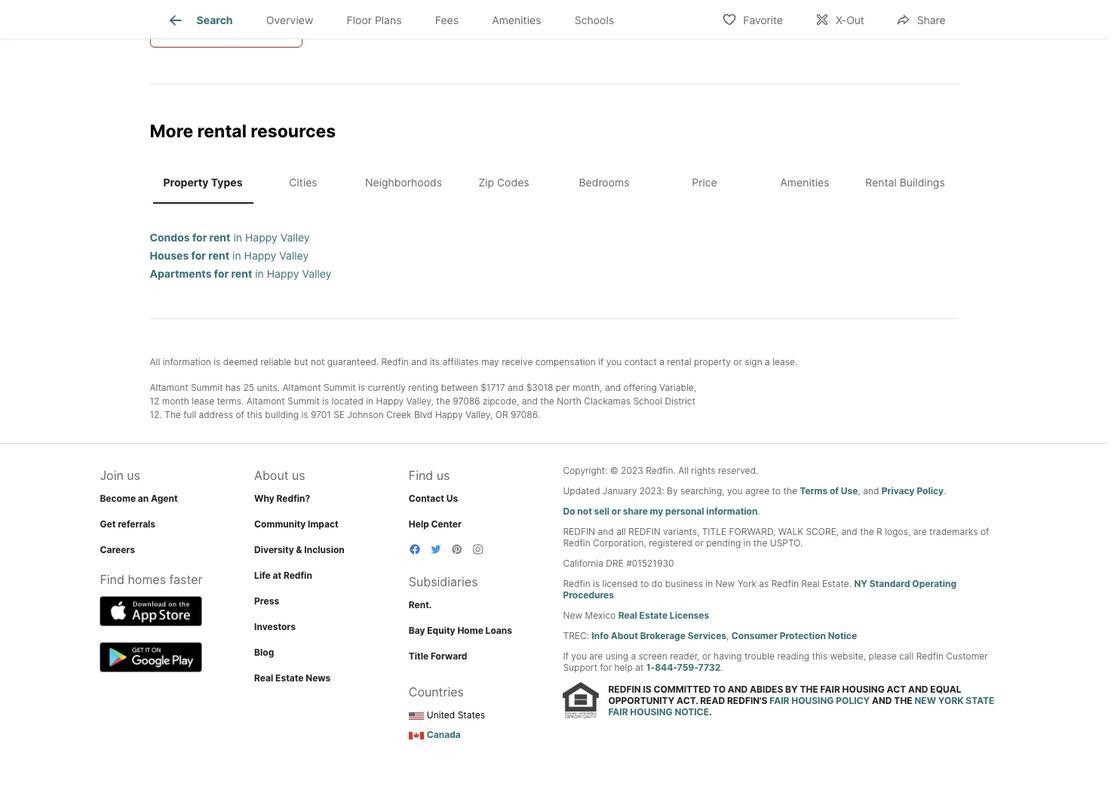 Task type: describe. For each thing, give the bounding box(es) containing it.
tab list containing search
[[150, 0, 643, 39]]

us
[[447, 493, 458, 504]]

join
[[100, 468, 124, 483]]

floor plans tab
[[330, 2, 419, 39]]

receive
[[502, 356, 533, 368]]

bedrooms tab
[[554, 163, 655, 201]]

0 horizontal spatial estate
[[276, 673, 304, 684]]

compensation
[[536, 356, 596, 368]]

is up 9701
[[322, 396, 329, 407]]

info about brokerage services link
[[592, 630, 727, 642]]

january
[[603, 485, 637, 497]]

abides
[[750, 684, 784, 695]]

1 vertical spatial amenities tab
[[755, 163, 856, 201]]

real estate news button
[[254, 673, 331, 684]]

schools tab
[[558, 2, 631, 39]]

x-out
[[836, 13, 865, 26]]

this inside button
[[217, 22, 239, 37]]

all information is deemed reliable but not guaranteed. redfin and its affiliates may receive compensation if you contact a rental property or sign a lease.
[[150, 356, 798, 368]]

2 vertical spatial rent
[[231, 267, 252, 280]]

redfin inside if you are using a screen reader, or having trouble reading this website, please call redfin customer support for help at
[[917, 651, 944, 662]]

2 horizontal spatial a
[[766, 356, 771, 368]]

for up apartments
[[191, 249, 206, 262]]

for inside if you are using a screen reader, or having trouble reading this website, please call redfin customer support for help at
[[600, 662, 612, 673]]

fees tab
[[419, 2, 476, 39]]

2 horizontal spatial real
[[802, 578, 820, 590]]

offering
[[624, 382, 657, 393]]

fair inside new york state fair housing notice
[[609, 706, 629, 718]]

has
[[226, 382, 241, 393]]

and left its
[[412, 356, 428, 368]]

2 horizontal spatial and
[[909, 684, 929, 695]]

agent
[[151, 493, 178, 504]]

0 horizontal spatial amenities tab
[[476, 2, 558, 39]]

if you are using a screen reader, or having trouble reading this website, please call redfin customer support for help at
[[563, 651, 989, 673]]

fair housing policy link
[[770, 695, 871, 706]]

rental inside heading
[[197, 121, 247, 142]]

redfin down share
[[629, 526, 661, 537]]

help center
[[409, 519, 462, 530]]

the left r
[[861, 526, 875, 537]]

neighborhoods tab
[[354, 163, 454, 201]]

is left 9701
[[302, 409, 308, 420]]

9701
[[311, 409, 331, 420]]

12
[[150, 396, 160, 407]]

altamont down units.
[[247, 396, 285, 407]]

overview tab
[[250, 2, 330, 39]]

1 horizontal spatial a
[[660, 356, 665, 368]]

is
[[643, 684, 652, 695]]

and right score,
[[842, 526, 858, 537]]

agree
[[746, 485, 770, 497]]

bedrooms
[[579, 176, 630, 188]]

neighborhoods
[[365, 176, 442, 188]]

deemed
[[223, 356, 258, 368]]

property types tab
[[153, 163, 253, 201]]

rent. button
[[409, 599, 432, 611]]

use
[[842, 485, 859, 497]]

dre
[[606, 558, 624, 569]]

title
[[703, 526, 727, 537]]

district
[[665, 396, 696, 407]]

this inside if you are using a screen reader, or having trouble reading this website, please call redfin customer support for help at
[[813, 651, 828, 662]]

services
[[688, 630, 727, 642]]

#01521930
[[627, 558, 675, 569]]

copyright: © 2023 redfin. all rights reserved.
[[563, 465, 759, 476]]

committed
[[654, 684, 711, 695]]

12.
[[150, 409, 162, 420]]

redfin is licensed to do business in new york as redfin real estate.
[[563, 578, 855, 590]]

ny standard operating procedures
[[563, 578, 957, 601]]

redfin instagram image
[[472, 544, 484, 556]]

price
[[692, 176, 718, 188]]

zipcode,
[[483, 396, 520, 407]]

join us
[[100, 468, 140, 483]]

or inside if you are using a screen reader, or having trouble reading this website, please call redfin customer support for help at
[[703, 651, 712, 662]]

get
[[100, 519, 116, 530]]

fair inside redfin is committed to and abides by the fair housing act and equal opportunity act. read redfin's
[[821, 684, 841, 695]]

redfin for and
[[563, 526, 596, 537]]

using
[[606, 651, 629, 662]]

a inside if you are using a screen reader, or having trouble reading this website, please call redfin customer support for help at
[[631, 651, 637, 662]]

1 vertical spatial rent
[[209, 249, 230, 262]]

all
[[617, 526, 626, 537]]

help
[[615, 662, 633, 673]]

guaranteed.
[[327, 356, 379, 368]]

trec: info about brokerage services , consumer protection notice
[[563, 630, 858, 642]]

creek
[[387, 409, 412, 420]]

2 vertical spatial valley
[[302, 267, 332, 280]]

about us
[[254, 468, 305, 483]]

the down between
[[437, 396, 451, 407]]

2 vertical spatial real
[[254, 673, 273, 684]]

new york state fair housing notice link
[[609, 695, 995, 718]]

0 vertical spatial you
[[607, 356, 622, 368]]

1 vertical spatial all
[[679, 465, 689, 476]]

altamont down but
[[283, 382, 321, 393]]

or left sign
[[734, 356, 743, 368]]

act.
[[677, 695, 699, 706]]

terms
[[800, 485, 828, 497]]

california dre #01521930
[[563, 558, 675, 569]]

0 horizontal spatial ,
[[727, 630, 730, 642]]

price tab
[[655, 163, 755, 201]]

. right act.
[[710, 706, 712, 718]]

altamont summit has 25 units. altamont summit is currently renting between $1717 and $3018 per month, and offering variable, 12 month lease terms. altamont summit is located in happy valley, the 97086 zipcode, and the north clackamas school district 12. the full address of this building is 9701 se johnson creek blvd happy valley, or 97086.
[[150, 382, 697, 420]]

life at redfin
[[254, 570, 312, 581]]

equity
[[427, 625, 456, 636]]

0 vertical spatial at
[[273, 570, 282, 581]]

1 horizontal spatial information
[[707, 506, 758, 517]]

download the redfin app from the google play store image
[[100, 642, 203, 673]]

listing
[[242, 22, 278, 37]]

rental buildings tab
[[856, 163, 956, 201]]

state
[[967, 695, 995, 706]]

united states
[[427, 710, 485, 721]]

forward,
[[730, 526, 776, 537]]

. down agree
[[758, 506, 761, 517]]

property
[[163, 176, 209, 188]]

1-844-759-7732 .
[[647, 662, 724, 673]]

©
[[611, 465, 619, 476]]

1 vertical spatial real
[[619, 610, 638, 621]]

become
[[100, 493, 136, 504]]

is left licensed
[[593, 578, 600, 590]]

and right use
[[864, 485, 880, 497]]

housing inside new york state fair housing notice
[[631, 706, 673, 718]]

impact
[[308, 519, 339, 530]]

0 vertical spatial rent
[[210, 231, 231, 244]]

reader,
[[671, 651, 700, 662]]

redfin?
[[277, 493, 310, 504]]

0 vertical spatial new
[[716, 578, 736, 590]]

us flag image
[[409, 712, 424, 720]]

1 vertical spatial new
[[563, 610, 583, 621]]

brokerage
[[641, 630, 686, 642]]

$3018
[[527, 382, 554, 393]]

1 horizontal spatial estate
[[640, 610, 668, 621]]

of inside redfin and all redfin variants, title forward, walk score, and the r logos, are trademarks of redfin corporation, registered or pending in the uspto.
[[981, 526, 990, 537]]

having
[[714, 651, 743, 662]]

investors
[[254, 621, 296, 633]]

and up clackamas
[[605, 382, 621, 393]]

johnson
[[348, 409, 384, 420]]

the down $3018
[[541, 396, 555, 407]]

bay
[[409, 625, 425, 636]]

is up located
[[359, 382, 365, 393]]

2 horizontal spatial you
[[728, 485, 743, 497]]

support
[[563, 662, 598, 673]]

in inside the altamont summit has 25 units. altamont summit is currently renting between $1717 and $3018 per month, and offering variable, 12 month lease terms. altamont summit is located in happy valley, the 97086 zipcode, and the north clackamas school district 12. the full address of this building is 9701 se johnson creek blvd happy valley, or 97086.
[[366, 396, 374, 407]]

operating
[[913, 578, 957, 590]]

and up zipcode,
[[508, 382, 524, 393]]

pending
[[707, 537, 742, 549]]

press
[[254, 596, 279, 607]]

canada link
[[409, 729, 461, 741]]

york
[[939, 695, 964, 706]]

policy
[[837, 695, 871, 706]]

canada
[[427, 729, 461, 741]]

1 vertical spatial valley
[[280, 249, 309, 262]]

share button
[[884, 3, 959, 34]]

protection
[[780, 630, 827, 642]]

download the redfin app on the apple app store image
[[100, 596, 203, 627]]

0 horizontal spatial all
[[150, 356, 160, 368]]

is left deemed
[[214, 356, 221, 368]]

variants,
[[664, 526, 700, 537]]

of inside the altamont summit has 25 units. altamont summit is currently renting between $1717 and $3018 per month, and offering variable, 12 month lease terms. altamont summit is located in happy valley, the 97086 zipcode, and the north clackamas school district 12. the full address of this building is 9701 se johnson creek blvd happy valley, or 97086.
[[236, 409, 244, 420]]

at inside if you are using a screen reader, or having trouble reading this website, please call redfin customer support for help at
[[636, 662, 644, 673]]

redfin for is
[[609, 684, 641, 695]]

favorite
[[744, 13, 784, 26]]

and left all
[[598, 526, 614, 537]]

for right condos at top left
[[192, 231, 207, 244]]



Task type: locate. For each thing, give the bounding box(es) containing it.
1 horizontal spatial this
[[247, 409, 263, 420]]

of down terms.
[[236, 409, 244, 420]]

2 horizontal spatial summit
[[324, 382, 356, 393]]

website,
[[831, 651, 867, 662]]

2 vertical spatial of
[[981, 526, 990, 537]]

overview
[[266, 14, 314, 27]]

title forward
[[409, 651, 468, 662]]

1 tab list from the top
[[150, 0, 643, 39]]

0 horizontal spatial are
[[590, 651, 603, 662]]

0 vertical spatial tab list
[[150, 0, 643, 39]]

0 vertical spatial not
[[311, 356, 325, 368]]

us for about us
[[292, 468, 305, 483]]

redfin
[[563, 526, 596, 537], [629, 526, 661, 537], [609, 684, 641, 695]]

updated
[[563, 485, 601, 497]]

0 vertical spatial to
[[773, 485, 781, 497]]

contact
[[409, 493, 445, 504]]

at left the 1- at the right of page
[[636, 662, 644, 673]]

2023:
[[640, 485, 665, 497]]

a right the contact
[[660, 356, 665, 368]]

trec:
[[563, 630, 590, 642]]

redfin pinterest image
[[451, 544, 463, 556]]

logos,
[[886, 526, 911, 537]]

redfin inside redfin is committed to and abides by the fair housing act and equal opportunity act. read redfin's
[[609, 684, 641, 695]]

&
[[296, 544, 302, 556]]

0 horizontal spatial valley,
[[407, 396, 434, 407]]

redfin up california on the bottom
[[563, 537, 591, 549]]

1 vertical spatial find
[[100, 572, 124, 587]]

and right act
[[909, 684, 929, 695]]

3 us from the left
[[437, 468, 450, 483]]

redfin right call
[[917, 651, 944, 662]]

1 vertical spatial of
[[830, 485, 839, 497]]

us up us
[[437, 468, 450, 483]]

rent up apartments
[[209, 249, 230, 262]]

1 horizontal spatial amenities
[[781, 176, 830, 188]]

walk
[[779, 526, 804, 537]]

1 horizontal spatial real
[[619, 610, 638, 621]]

0 horizontal spatial information
[[163, 356, 211, 368]]

ny
[[855, 578, 868, 590]]

find up contact
[[409, 468, 434, 483]]

2 horizontal spatial this
[[813, 651, 828, 662]]

at right life
[[273, 570, 282, 581]]

notice
[[829, 630, 858, 642]]

amenities for bottommost amenities tab
[[781, 176, 830, 188]]

and right policy on the right bottom
[[873, 695, 893, 706]]

rent right apartments
[[231, 267, 252, 280]]

1 vertical spatial information
[[707, 506, 758, 517]]

1 horizontal spatial new
[[716, 578, 736, 590]]

home
[[458, 625, 484, 636]]

redfin facebook image
[[409, 544, 421, 556]]

find for find homes faster
[[100, 572, 124, 587]]

1 vertical spatial tab list
[[150, 160, 959, 204]]

1 horizontal spatial are
[[914, 526, 928, 537]]

0 vertical spatial valley
[[281, 231, 310, 244]]

0 vertical spatial all
[[150, 356, 160, 368]]

2023
[[621, 465, 644, 476]]

are down info
[[590, 651, 603, 662]]

blog button
[[254, 647, 274, 658]]

the left terms
[[784, 485, 798, 497]]

0 vertical spatial amenities tab
[[476, 2, 558, 39]]

rental right more
[[197, 121, 247, 142]]

$1717
[[481, 382, 506, 393]]

become an agent button
[[100, 493, 178, 504]]

and up 97086.
[[522, 396, 538, 407]]

sign
[[745, 356, 763, 368]]

a right using
[[631, 651, 637, 662]]

schools
[[575, 14, 615, 27]]

plans
[[375, 14, 402, 27]]

redfin inside redfin and all redfin variants, title forward, walk score, and the r logos, are trademarks of redfin corporation, registered or pending in the uspto.
[[563, 537, 591, 549]]

2 vertical spatial this
[[813, 651, 828, 662]]

1 vertical spatial ,
[[727, 630, 730, 642]]

1 vertical spatial you
[[728, 485, 743, 497]]

, left privacy
[[859, 485, 861, 497]]

0 vertical spatial are
[[914, 526, 928, 537]]

0 vertical spatial information
[[163, 356, 211, 368]]

real down blog button
[[254, 673, 273, 684]]

0 horizontal spatial find
[[100, 572, 124, 587]]

, up having
[[727, 630, 730, 642]]

us for find us
[[437, 468, 450, 483]]

why redfin?
[[254, 493, 310, 504]]

1 vertical spatial to
[[641, 578, 650, 590]]

summit up located
[[324, 382, 356, 393]]

in inside redfin and all redfin variants, title forward, walk score, and the r logos, are trademarks of redfin corporation, registered or pending in the uspto.
[[744, 537, 752, 549]]

the left new
[[895, 695, 913, 706]]

1 vertical spatial this
[[247, 409, 263, 420]]

center
[[431, 519, 462, 530]]

currently
[[368, 382, 406, 393]]

2 horizontal spatial housing
[[843, 684, 885, 695]]

1 vertical spatial estate
[[276, 673, 304, 684]]

1 vertical spatial are
[[590, 651, 603, 662]]

the right by
[[801, 684, 819, 695]]

for left the 'help'
[[600, 662, 612, 673]]

0 horizontal spatial of
[[236, 409, 244, 420]]

1 horizontal spatial the
[[895, 695, 913, 706]]

2 horizontal spatial us
[[437, 468, 450, 483]]

find down careers
[[100, 572, 124, 587]]

for right apartments
[[214, 267, 229, 280]]

1-
[[647, 662, 655, 673]]

valley
[[281, 231, 310, 244], [280, 249, 309, 262], [302, 267, 332, 280]]

redfin is committed to and abides by the fair housing act and equal opportunity act. read redfin's
[[609, 684, 962, 706]]

if
[[599, 356, 604, 368]]

read
[[701, 695, 726, 706]]

estate up info about brokerage services link
[[640, 610, 668, 621]]

california
[[563, 558, 604, 569]]

. up to
[[721, 662, 724, 673]]

altamont up month
[[150, 382, 188, 393]]

1 horizontal spatial housing
[[792, 695, 835, 706]]

affiliates
[[443, 356, 479, 368]]

redfin down the 'help'
[[609, 684, 641, 695]]

report
[[175, 22, 214, 37]]

procedures
[[563, 590, 614, 601]]

policy
[[918, 485, 944, 497]]

or right sell
[[612, 506, 621, 517]]

are inside if you are using a screen reader, or having trouble reading this website, please call redfin customer support for help at
[[590, 651, 603, 662]]

rent
[[210, 231, 231, 244], [209, 249, 230, 262], [231, 267, 252, 280]]

north
[[557, 396, 582, 407]]

floor plans
[[347, 14, 402, 27]]

0 vertical spatial real
[[802, 578, 820, 590]]

a right sign
[[766, 356, 771, 368]]

1 vertical spatial amenities
[[781, 176, 830, 188]]

fees
[[435, 14, 459, 27]]

press button
[[254, 596, 279, 607]]

are inside redfin and all redfin variants, title forward, walk score, and the r logos, are trademarks of redfin corporation, registered or pending in the uspto.
[[914, 526, 928, 537]]

us up redfin? on the bottom
[[292, 468, 305, 483]]

loans
[[486, 625, 513, 636]]

to left "do"
[[641, 578, 650, 590]]

us for join us
[[127, 468, 140, 483]]

0 vertical spatial ,
[[859, 485, 861, 497]]

business
[[666, 578, 704, 590]]

find for find us
[[409, 468, 434, 483]]

summit up lease
[[191, 382, 223, 393]]

contact us button
[[409, 493, 458, 504]]

rental buildings
[[866, 176, 946, 188]]

community
[[254, 519, 306, 530]]

to
[[773, 485, 781, 497], [641, 578, 650, 590]]

1 horizontal spatial all
[[679, 465, 689, 476]]

lease.
[[773, 356, 798, 368]]

report this listing
[[175, 22, 278, 37]]

summit up 9701
[[288, 396, 320, 407]]

rental
[[197, 121, 247, 142], [668, 356, 692, 368]]

to right agree
[[773, 485, 781, 497]]

licenses
[[670, 610, 710, 621]]

score,
[[807, 526, 840, 537]]

or down services
[[703, 651, 712, 662]]

0 vertical spatial amenities
[[492, 14, 542, 27]]

housing inside redfin is committed to and abides by the fair housing act and equal opportunity act. read redfin's
[[843, 684, 885, 695]]

real left estate.
[[802, 578, 820, 590]]

the left uspto.
[[754, 537, 768, 549]]

0 horizontal spatial you
[[572, 651, 587, 662]]

condos
[[150, 231, 190, 244]]

redfin up currently
[[382, 356, 409, 368]]

reserved.
[[719, 465, 759, 476]]

0 horizontal spatial real
[[254, 673, 273, 684]]

1 horizontal spatial not
[[578, 506, 592, 517]]

1 vertical spatial at
[[636, 662, 644, 673]]

rent right condos at top left
[[210, 231, 231, 244]]

us right 'join'
[[127, 468, 140, 483]]

0 vertical spatial estate
[[640, 610, 668, 621]]

0 horizontal spatial this
[[217, 22, 239, 37]]

0 horizontal spatial rental
[[197, 121, 247, 142]]

about up why
[[254, 468, 289, 483]]

0 vertical spatial this
[[217, 22, 239, 37]]

about up using
[[611, 630, 639, 642]]

1 vertical spatial not
[[578, 506, 592, 517]]

information up title
[[707, 506, 758, 517]]

the inside redfin is committed to and abides by the fair housing act and equal opportunity act. read redfin's
[[801, 684, 819, 695]]

tab list containing property types
[[150, 160, 959, 204]]

1 vertical spatial valley,
[[466, 409, 493, 420]]

zip codes tab
[[454, 163, 554, 201]]

community impact button
[[254, 519, 339, 530]]

2 us from the left
[[292, 468, 305, 483]]

floor
[[347, 14, 372, 27]]

2 tab list from the top
[[150, 160, 959, 204]]

real right the mexico
[[619, 610, 638, 621]]

careers
[[100, 544, 135, 556]]

you
[[607, 356, 622, 368], [728, 485, 743, 497], [572, 651, 587, 662]]

of left use
[[830, 485, 839, 497]]

located
[[332, 396, 364, 407]]

please
[[869, 651, 897, 662]]

0 horizontal spatial and
[[728, 684, 748, 695]]

summit
[[191, 382, 223, 393], [324, 382, 356, 393], [288, 396, 320, 407]]

you inside if you are using a screen reader, or having trouble reading this website, please call redfin customer support for help at
[[572, 651, 587, 662]]

all
[[150, 356, 160, 368], [679, 465, 689, 476]]

get referrals
[[100, 519, 156, 530]]

and right to
[[728, 684, 748, 695]]

amenities for leftmost amenities tab
[[492, 14, 542, 27]]

help center button
[[409, 519, 462, 530]]

zip
[[479, 176, 494, 188]]

help
[[409, 519, 429, 530]]

2 horizontal spatial of
[[981, 526, 990, 537]]

new left york
[[716, 578, 736, 590]]

my
[[650, 506, 664, 517]]

estate left news
[[276, 673, 304, 684]]

information up month
[[163, 356, 211, 368]]

0 horizontal spatial us
[[127, 468, 140, 483]]

reliable
[[261, 356, 292, 368]]

new up the trec:
[[563, 610, 583, 621]]

this right reading
[[813, 651, 828, 662]]

2 vertical spatial you
[[572, 651, 587, 662]]

of right trademarks
[[981, 526, 990, 537]]

standard
[[870, 578, 911, 590]]

rights
[[692, 465, 716, 476]]

all up 12 at the left bottom of the page
[[150, 356, 160, 368]]

0 vertical spatial rental
[[197, 121, 247, 142]]

not right do
[[578, 506, 592, 517]]

zip codes
[[479, 176, 530, 188]]

redfin down california on the bottom
[[563, 578, 591, 590]]

. up trademarks
[[944, 485, 947, 497]]

a
[[660, 356, 665, 368], [766, 356, 771, 368], [631, 651, 637, 662]]

in
[[234, 231, 242, 244], [233, 249, 241, 262], [255, 267, 264, 280], [366, 396, 374, 407], [744, 537, 752, 549], [706, 578, 714, 590]]

equal housing opportunity image
[[563, 682, 600, 719]]

1 vertical spatial rental
[[668, 356, 692, 368]]

rental up variable,
[[668, 356, 692, 368]]

tab list
[[150, 0, 643, 39], [150, 160, 959, 204]]

1 horizontal spatial and
[[873, 695, 893, 706]]

diversity & inclusion
[[254, 544, 345, 556]]

0 horizontal spatial summit
[[191, 382, 223, 393]]

cities tab
[[253, 163, 354, 201]]

forward
[[431, 651, 468, 662]]

0 vertical spatial about
[[254, 468, 289, 483]]

0 horizontal spatial at
[[273, 570, 282, 581]]

redfin twitter image
[[430, 544, 442, 556]]

1 horizontal spatial rental
[[668, 356, 692, 368]]

searching,
[[681, 485, 725, 497]]

redfin.
[[646, 465, 676, 476]]

1 horizontal spatial about
[[611, 630, 639, 642]]

0 horizontal spatial a
[[631, 651, 637, 662]]

0 horizontal spatial new
[[563, 610, 583, 621]]

0 horizontal spatial the
[[801, 684, 819, 695]]

careers button
[[100, 544, 135, 556]]

redfin down &
[[284, 570, 312, 581]]

0 horizontal spatial to
[[641, 578, 650, 590]]

privacy policy link
[[882, 485, 944, 497]]

this left listing
[[217, 22, 239, 37]]

or inside redfin and all redfin variants, title forward, walk score, and the r logos, are trademarks of redfin corporation, registered or pending in the uspto.
[[695, 537, 704, 549]]

1 horizontal spatial ,
[[859, 485, 861, 497]]

corporation,
[[593, 537, 647, 549]]

act
[[887, 684, 907, 695]]

redfin right as
[[772, 578, 799, 590]]

copyright:
[[563, 465, 608, 476]]

0 horizontal spatial fair
[[609, 706, 629, 718]]

0 horizontal spatial amenities
[[492, 14, 542, 27]]

759-
[[678, 662, 699, 673]]

valley, down 97086
[[466, 409, 493, 420]]

cities
[[289, 176, 318, 188]]

reading
[[778, 651, 810, 662]]

1 horizontal spatial fair
[[770, 695, 790, 706]]

fair
[[821, 684, 841, 695], [770, 695, 790, 706], [609, 706, 629, 718]]

are right logos,
[[914, 526, 928, 537]]

more rental resources heading
[[150, 121, 959, 160]]

1 horizontal spatial to
[[773, 485, 781, 497]]

valley, down renting on the top of page
[[407, 396, 434, 407]]

diversity & inclusion button
[[254, 544, 345, 556]]

or left pending at the right of the page
[[695, 537, 704, 549]]

canadian flag image
[[409, 732, 424, 740]]

condos for rent in happy valley houses for rent in happy valley apartments for rent in happy valley
[[150, 231, 332, 280]]

this left building
[[247, 409, 263, 420]]

this inside the altamont summit has 25 units. altamont summit is currently renting between $1717 and $3018 per month, and offering variable, 12 month lease terms. altamont summit is located in happy valley, the 97086 zipcode, and the north clackamas school district 12. the full address of this building is 9701 se johnson creek blvd happy valley, or 97086.
[[247, 409, 263, 420]]

estate.
[[823, 578, 852, 590]]

0 vertical spatial valley,
[[407, 396, 434, 407]]

by
[[786, 684, 798, 695]]

1 horizontal spatial at
[[636, 662, 644, 673]]

1 horizontal spatial us
[[292, 468, 305, 483]]

1 us from the left
[[127, 468, 140, 483]]

all left rights
[[679, 465, 689, 476]]

amenities tab
[[476, 2, 558, 39], [755, 163, 856, 201]]

0 vertical spatial find
[[409, 468, 434, 483]]

1 vertical spatial about
[[611, 630, 639, 642]]

not right but
[[311, 356, 325, 368]]

bay equity home loans
[[409, 625, 513, 636]]

1 horizontal spatial valley,
[[466, 409, 493, 420]]

redfin down do
[[563, 526, 596, 537]]

1 horizontal spatial summit
[[288, 396, 320, 407]]

0 horizontal spatial housing
[[631, 706, 673, 718]]



Task type: vqa. For each thing, say whether or not it's contained in the screenshot.
at to the left
yes



